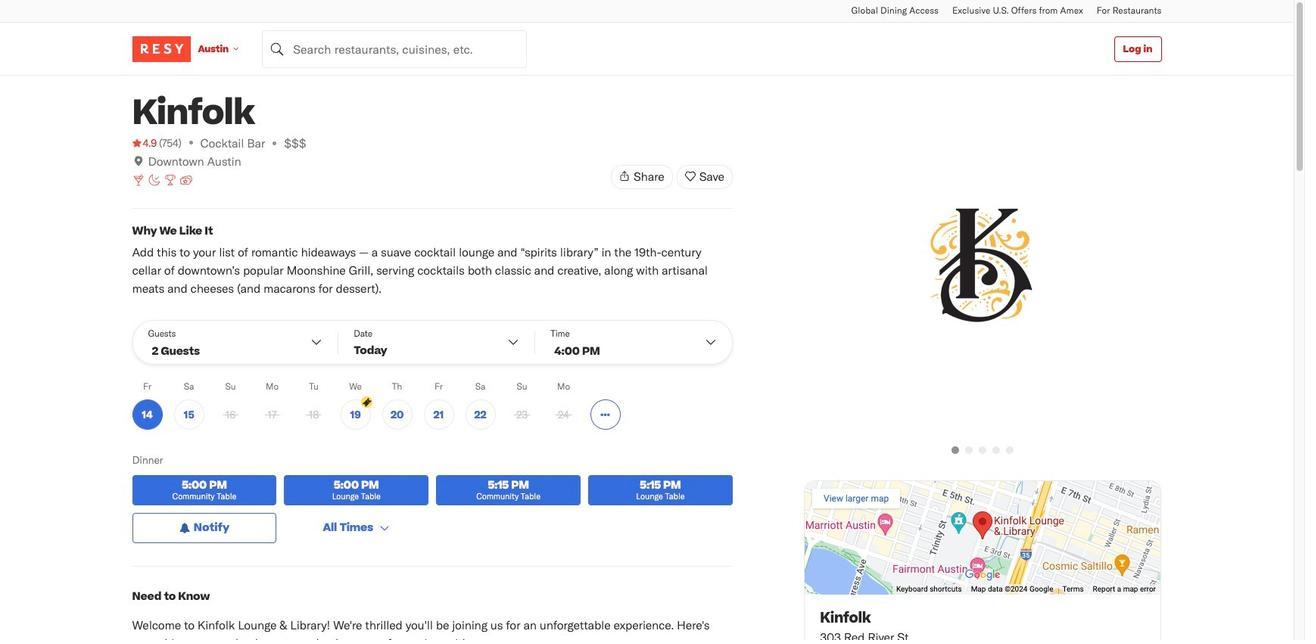 Task type: vqa. For each thing, say whether or not it's contained in the screenshot.
4.1 out of 5 stars icon
no



Task type: locate. For each thing, give the bounding box(es) containing it.
4.9 out of 5 stars image
[[132, 135, 157, 151]]

Search restaurants, cuisines, etc. text field
[[262, 30, 527, 68]]

None field
[[262, 30, 527, 68]]



Task type: describe. For each thing, give the bounding box(es) containing it.
june 19, 2024. has event. image
[[361, 397, 372, 408]]



